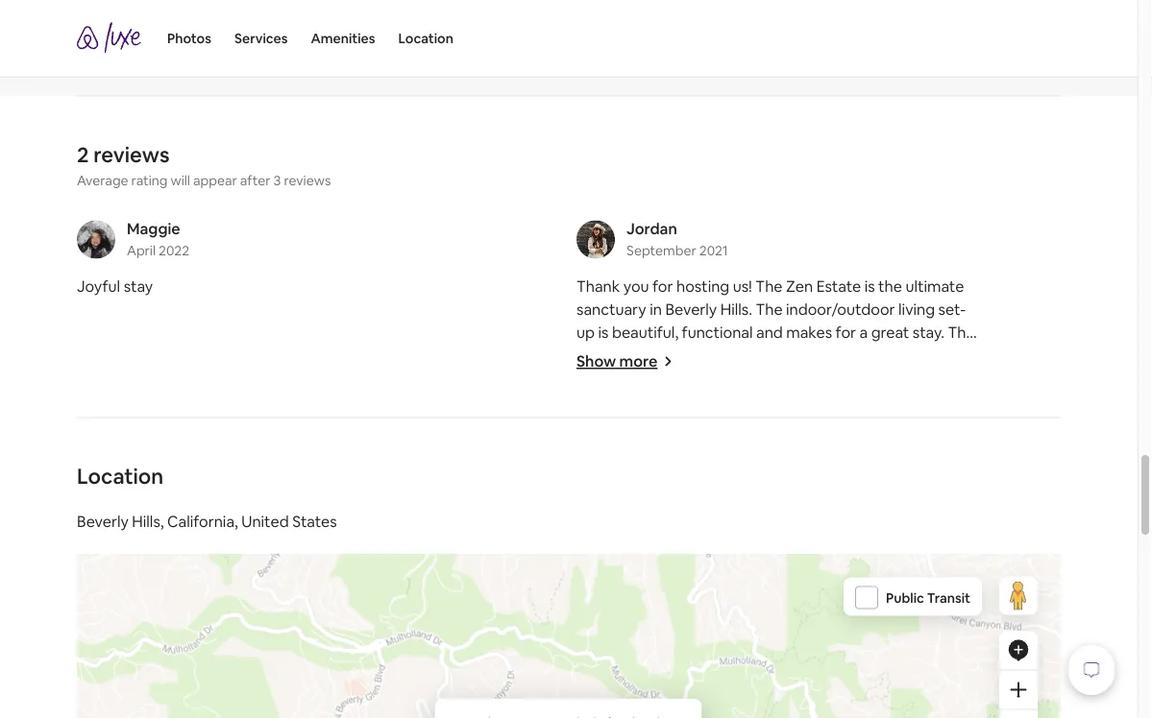 Task type: locate. For each thing, give the bounding box(es) containing it.
0 horizontal spatial and
[[756, 323, 783, 343]]

united
[[241, 513, 289, 532]]

2021
[[700, 242, 728, 259]]

transit
[[927, 590, 971, 607]]

add a place to the map image
[[1007, 640, 1030, 663]]

1 vertical spatial the
[[756, 300, 783, 320]]

maggie image
[[77, 221, 115, 259]]

ultimate
[[906, 277, 964, 297]]

for up in
[[653, 277, 673, 297]]

the down set-
[[948, 323, 975, 343]]

set-
[[939, 300, 966, 320]]

more
[[620, 352, 658, 372]]

is right host on the right of page
[[611, 346, 622, 366]]

appear
[[193, 172, 237, 189]]

0 vertical spatial for
[[653, 277, 673, 297]]

and down makes
[[806, 346, 833, 366]]

1 horizontal spatial for
[[836, 323, 856, 343]]

1 vertical spatial the
[[698, 369, 722, 389]]

and
[[756, 323, 783, 343], [806, 346, 833, 366]]

the up living
[[879, 277, 902, 297]]

0 horizontal spatial location
[[77, 464, 164, 491]]

beverly left hills,
[[77, 513, 129, 532]]

after
[[240, 172, 271, 189]]

1 horizontal spatial beverly
[[665, 300, 717, 320]]

joyful
[[77, 277, 120, 297]]

september
[[627, 242, 697, 259]]

the
[[879, 277, 902, 297], [698, 369, 722, 389]]

reviews right 3
[[284, 172, 331, 189]]

0 vertical spatial beverly
[[665, 300, 717, 320]]

is right estate
[[865, 277, 875, 297]]

2 horizontal spatial is
[[865, 277, 875, 297]]

0 vertical spatial is
[[865, 277, 875, 297]]

a
[[860, 323, 868, 343]]

beverly down hosting
[[665, 300, 717, 320]]

1 vertical spatial is
[[598, 323, 609, 343]]

knowledgable
[[577, 369, 676, 389]]

is
[[865, 277, 875, 297], [598, 323, 609, 343], [611, 346, 622, 366]]

2 reviews average rating will appear after 3 reviews
[[77, 142, 331, 189]]

2
[[77, 142, 89, 169]]

joyful stay
[[77, 277, 153, 297]]

estate
[[817, 277, 861, 297]]

location
[[398, 30, 454, 47], [77, 464, 164, 491]]

0 horizontal spatial is
[[598, 323, 609, 343]]

0 horizontal spatial the
[[698, 369, 722, 389]]

0 vertical spatial location
[[398, 30, 454, 47]]

for left the a
[[836, 323, 856, 343]]

maggie
[[127, 219, 180, 239]]

hills,
[[132, 513, 164, 532]]

reviews
[[93, 142, 170, 169], [284, 172, 331, 189]]

1 horizontal spatial and
[[806, 346, 833, 366]]

1 horizontal spatial location
[[398, 30, 454, 47]]

the right of
[[698, 369, 722, 389]]

services button
[[234, 0, 288, 77]]

jordan
[[627, 219, 677, 239]]

in
[[650, 300, 662, 320]]

beverly
[[665, 300, 717, 320], [77, 513, 129, 532]]

is right up
[[598, 323, 609, 343]]

for
[[653, 277, 673, 297], [836, 323, 856, 343]]

stay.
[[913, 323, 945, 343]]

the right the us!
[[756, 277, 783, 297]]

reviews up rating
[[93, 142, 170, 169]]

list
[[69, 219, 1069, 410]]

show
[[577, 352, 616, 372]]

1 vertical spatial location
[[77, 464, 164, 491]]

services
[[234, 30, 288, 47]]

2022
[[159, 242, 189, 259]]

1 vertical spatial reviews
[[284, 172, 331, 189]]

location up hills,
[[77, 464, 164, 491]]

zoom in image
[[1011, 683, 1027, 699]]

the right hills.
[[756, 300, 783, 320]]

location right the amenities button at the left of the page
[[398, 30, 454, 47]]

and up friendly
[[756, 323, 783, 343]]

1 horizontal spatial reviews
[[284, 172, 331, 189]]

public transit
[[886, 590, 971, 607]]

1 vertical spatial and
[[806, 346, 833, 366]]

0 horizontal spatial reviews
[[93, 142, 170, 169]]

rating
[[131, 172, 168, 189]]

1 horizontal spatial is
[[611, 346, 622, 366]]

the
[[756, 277, 783, 297], [756, 300, 783, 320], [948, 323, 975, 343]]

hosting
[[677, 277, 730, 297]]

3
[[273, 172, 281, 189]]

1 horizontal spatial the
[[879, 277, 902, 297]]

drag pegman onto the map to open street view image
[[1000, 577, 1038, 616]]

0 horizontal spatial beverly
[[77, 513, 129, 532]]

0 vertical spatial the
[[879, 277, 902, 297]]

0 vertical spatial reviews
[[93, 142, 170, 169]]

great
[[871, 323, 910, 343]]

jordan image
[[577, 221, 615, 259]]

stay
[[124, 277, 153, 297]]

location button
[[398, 0, 454, 77]]



Task type: vqa. For each thing, say whether or not it's contained in the screenshot.
sanctuary
yes



Task type: describe. For each thing, give the bounding box(es) containing it.
maggie image
[[77, 221, 115, 259]]

1 vertical spatial beverly
[[77, 513, 129, 532]]

0 vertical spatial the
[[756, 277, 783, 297]]

sanctuary
[[577, 300, 647, 320]]

you
[[624, 277, 649, 297]]

0 horizontal spatial for
[[653, 277, 673, 297]]

show more
[[577, 352, 658, 372]]

of
[[680, 369, 695, 389]]

beautiful,
[[612, 323, 679, 343]]

2 vertical spatial is
[[611, 346, 622, 366]]

accommodating,
[[625, 346, 746, 366]]

makes
[[787, 323, 832, 343]]

maggie april 2022
[[127, 219, 189, 259]]

will
[[171, 172, 190, 189]]

1 vertical spatial for
[[836, 323, 856, 343]]

beverly inside thank you for hosting us! the zen estate is the ultimate sanctuary in beverly hills. the indoor/outdoor living set- up is beautiful, functional and makes for a great stay. the host is accommodating, friendly and super knowledgable of the area.
[[665, 300, 717, 320]]

super
[[836, 346, 876, 366]]

thank you for hosting us! the zen estate is the ultimate sanctuary in beverly hills. the indoor/outdoor living set- up is beautiful, functional and makes for a great stay. the host is accommodating, friendly and super knowledgable of the area.
[[577, 277, 975, 389]]

beverly hills, california, united states
[[77, 513, 337, 532]]

thank
[[577, 277, 620, 297]]

hills.
[[721, 300, 752, 320]]

april
[[127, 242, 156, 259]]

us!
[[733, 277, 752, 297]]

amenities
[[311, 30, 375, 47]]

airbnb luxe image
[[77, 22, 144, 53]]

photos button
[[167, 0, 211, 77]]

indoor/outdoor
[[786, 300, 895, 320]]

2 vertical spatial the
[[948, 323, 975, 343]]

living
[[899, 300, 935, 320]]

list containing maggie
[[69, 219, 1069, 410]]

up
[[577, 323, 595, 343]]

jordan september 2021
[[627, 219, 728, 259]]

average
[[77, 172, 128, 189]]

public
[[886, 590, 925, 607]]

show more button
[[577, 352, 673, 372]]

functional
[[682, 323, 753, 343]]

amenities button
[[311, 0, 375, 77]]

photos
[[167, 30, 211, 47]]

0 vertical spatial and
[[756, 323, 783, 343]]

states
[[292, 513, 337, 532]]

california,
[[167, 513, 238, 532]]

jordan image
[[577, 221, 615, 259]]

google map
showing 1 point of interest. region
[[0, 473, 1152, 719]]

friendly
[[749, 346, 803, 366]]

zen
[[786, 277, 813, 297]]

area.
[[725, 369, 760, 389]]

host
[[577, 346, 608, 366]]



